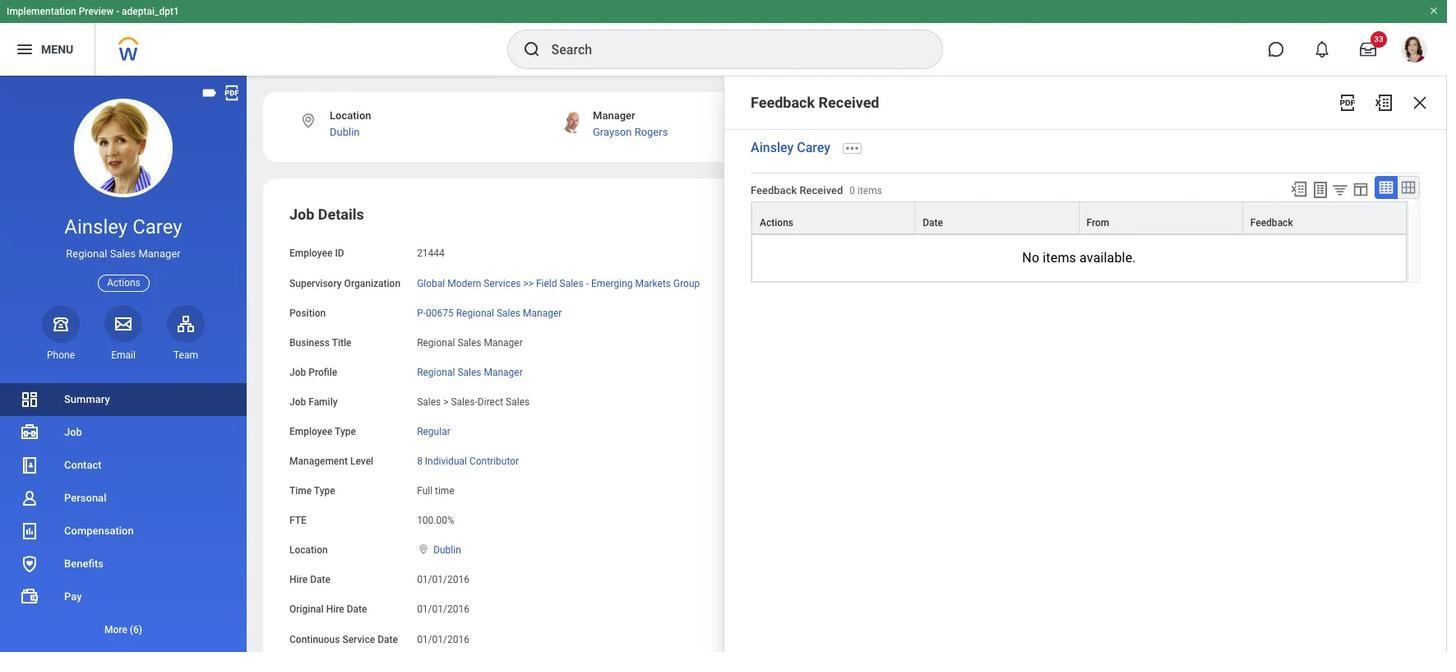 Task type: describe. For each thing, give the bounding box(es) containing it.
time type
[[289, 485, 335, 497]]

0 vertical spatial dublin link
[[330, 126, 360, 138]]

1 vertical spatial hire
[[326, 604, 344, 615]]

compensation image
[[20, 521, 39, 541]]

pay image
[[20, 587, 39, 607]]

id
[[335, 248, 344, 259]]

navigation pane region
[[0, 76, 247, 652]]

fte
[[289, 515, 306, 526]]

global modern services >> field sales - emerging markets group
[[417, 278, 700, 289]]

original hire date element
[[417, 594, 469, 616]]

team link
[[167, 305, 205, 362]]

contributor
[[469, 456, 519, 467]]

level
[[350, 456, 373, 467]]

manager grayson rogers
[[593, 109, 668, 138]]

01/01/2016 for original hire date
[[417, 604, 469, 615]]

sales-
[[451, 396, 478, 408]]

summary image
[[20, 390, 39, 409]]

service
[[342, 634, 375, 645]]

toolbar inside feedback received dialog
[[1283, 176, 1420, 201]]

1 horizontal spatial dublin link
[[433, 541, 461, 556]]

group
[[673, 278, 700, 289]]

business title
[[289, 337, 351, 348]]

sales right the field
[[560, 278, 583, 289]]

business title element
[[417, 327, 523, 349]]

implementation preview -   adeptai_dpt1
[[7, 6, 179, 17]]

job for job details
[[289, 206, 314, 223]]

profile logan mcneil element
[[1391, 31, 1437, 67]]

details
[[318, 206, 364, 223]]

1 horizontal spatial actions button
[[752, 202, 914, 233]]

ainsley inside feedback received dialog
[[751, 140, 794, 156]]

statements inside button
[[906, 187, 967, 200]]

contact link
[[0, 449, 247, 482]]

employee id
[[289, 248, 344, 259]]

job family
[[289, 396, 338, 408]]

ainsley carey inside navigation pane region
[[64, 215, 182, 238]]

8 individual contributor
[[417, 456, 519, 467]]

global modern services >> field sales - emerging markets group link
[[417, 274, 700, 289]]

location dublin
[[330, 109, 371, 138]]

job details button
[[289, 206, 364, 223]]

employee id element
[[417, 238, 445, 260]]

items inside feedback received 0 items
[[858, 185, 882, 197]]

rogers
[[634, 126, 668, 138]]

email ainsley carey element
[[104, 348, 142, 362]]

pay
[[64, 590, 82, 603]]

- inside banner
[[116, 6, 119, 17]]

add statements
[[881, 187, 967, 200]]

feedback for feedback received 0 items
[[751, 184, 797, 197]]

full time
[[417, 485, 454, 497]]

mail image
[[113, 314, 133, 334]]

position
[[289, 307, 326, 319]]

job details group
[[289, 205, 812, 652]]

view team image
[[176, 314, 196, 334]]

regular
[[417, 426, 450, 437]]

benefits
[[64, 557, 104, 570]]

actions button inside navigation pane region
[[98, 274, 149, 292]]

organization
[[344, 278, 401, 289]]

feedback button
[[1243, 202, 1406, 233]]

type for time type
[[314, 485, 335, 497]]

family
[[309, 396, 338, 408]]

preview
[[79, 6, 114, 17]]

date right service
[[377, 634, 398, 645]]

manager inside business title 'element'
[[484, 337, 523, 348]]

job image
[[20, 423, 39, 442]]

team
[[173, 349, 198, 361]]

time
[[289, 485, 312, 497]]

manager inside navigation pane region
[[138, 248, 181, 260]]

summary link
[[0, 383, 247, 416]]

sales left ">"
[[417, 396, 441, 408]]

continuous service date element
[[417, 624, 469, 646]]

personal image
[[20, 488, 39, 508]]

no
[[1022, 250, 1039, 265]]

carey inside navigation pane region
[[132, 215, 182, 238]]

emerging
[[591, 278, 633, 289]]

0 vertical spatial statements
[[881, 119, 958, 136]]

time
[[435, 485, 454, 497]]

regional sales manager inside navigation pane region
[[66, 248, 181, 260]]

21444
[[417, 248, 445, 259]]

email
[[111, 349, 136, 361]]

job profile
[[289, 367, 337, 378]]

table image
[[1378, 179, 1394, 196]]

sales > sales-direct sales
[[417, 396, 530, 408]]

actions inside feedback received dialog
[[760, 217, 793, 228]]

100.00%
[[417, 515, 454, 526]]

feedback received 0 items
[[751, 184, 882, 197]]

regional up ">"
[[417, 367, 455, 378]]

implementation preview -   adeptai_dpt1 banner
[[0, 0, 1447, 76]]

fte element
[[417, 505, 454, 527]]

full
[[417, 485, 433, 497]]

hire date element
[[417, 564, 469, 587]]

tag image
[[201, 84, 219, 102]]

list containing summary
[[0, 383, 247, 646]]

regional sales manager for business title 'element'
[[417, 337, 523, 348]]

p-00675 regional sales manager link
[[417, 304, 562, 319]]

markets
[[635, 278, 671, 289]]

manager down the field
[[523, 307, 562, 319]]

modern
[[447, 278, 481, 289]]

dublin inside job details group
[[433, 545, 461, 556]]

export to worksheets image
[[1311, 180, 1330, 200]]

date button
[[915, 202, 1078, 233]]

business
[[289, 337, 330, 348]]

>>
[[523, 278, 534, 289]]

regular link
[[417, 423, 450, 437]]

job link
[[0, 416, 247, 449]]

supervisory organization
[[289, 278, 401, 289]]

phone button
[[42, 305, 80, 362]]

sales down services at left
[[497, 307, 520, 319]]

ainsley carey link
[[751, 140, 830, 156]]

management level
[[289, 456, 373, 467]]

personal
[[64, 492, 106, 504]]

1 horizontal spatial items
[[1043, 250, 1076, 265]]

job for job family
[[289, 396, 306, 408]]

phone ainsley carey element
[[42, 348, 80, 362]]

01/01/2016 for continuous service date
[[417, 634, 469, 645]]

location for location dublin
[[330, 109, 371, 122]]

select to filter grid data image
[[1331, 181, 1349, 198]]

feedback for feedback received
[[751, 94, 815, 111]]

from
[[1087, 217, 1109, 228]]

row inside feedback received dialog
[[751, 201, 1407, 234]]

profile
[[309, 367, 337, 378]]

email button
[[104, 305, 142, 362]]

supervisory
[[289, 278, 342, 289]]

employee for employee id
[[289, 248, 333, 259]]



Task type: locate. For each thing, give the bounding box(es) containing it.
grayson
[[593, 126, 632, 138]]

summary
[[64, 393, 110, 405]]

regional inside navigation pane region
[[66, 248, 107, 260]]

8
[[417, 456, 423, 467]]

location inside job details group
[[289, 545, 328, 556]]

benefits image
[[20, 554, 39, 574]]

1 employee from the top
[[289, 248, 333, 259]]

dublin right location icon
[[330, 126, 360, 138]]

add
[[881, 187, 903, 200]]

ainsley inside navigation pane region
[[64, 215, 128, 238]]

location image
[[417, 544, 430, 555]]

sales right direct
[[506, 396, 530, 408]]

regional sales manager
[[66, 248, 181, 260], [417, 337, 523, 348], [417, 367, 523, 378]]

items right 0
[[858, 185, 882, 197]]

1 horizontal spatial actions
[[760, 217, 793, 228]]

original hire date
[[289, 604, 367, 615]]

benefits link
[[0, 548, 247, 580]]

p-
[[417, 307, 426, 319]]

job left the profile
[[289, 367, 306, 378]]

hire
[[289, 574, 308, 586], [326, 604, 344, 615]]

search image
[[522, 39, 541, 59]]

0 vertical spatial actions
[[760, 217, 793, 228]]

implementation
[[7, 6, 76, 17]]

items
[[858, 185, 882, 197], [1043, 250, 1076, 265]]

date inside popup button
[[923, 217, 943, 228]]

regional sales manager link
[[417, 363, 523, 378]]

0 vertical spatial items
[[858, 185, 882, 197]]

1 vertical spatial feedback
[[751, 184, 797, 197]]

1 vertical spatial carey
[[132, 215, 182, 238]]

0 horizontal spatial actions
[[107, 277, 140, 288]]

job details
[[289, 206, 364, 223]]

feedback received dialog
[[724, 76, 1447, 652]]

1 vertical spatial regional sales manager
[[417, 337, 523, 348]]

location up hire date
[[289, 545, 328, 556]]

0 vertical spatial carey
[[797, 140, 830, 156]]

01/01/2016 for hire date
[[417, 574, 469, 586]]

dublin link
[[330, 126, 360, 138], [433, 541, 461, 556]]

2 vertical spatial regional sales manager
[[417, 367, 523, 378]]

0 vertical spatial employee
[[289, 248, 333, 259]]

actions up the mail 'icon'
[[107, 277, 140, 288]]

original
[[289, 604, 324, 615]]

0 vertical spatial ainsley carey
[[751, 140, 830, 156]]

sales
[[110, 248, 136, 260], [560, 278, 583, 289], [497, 307, 520, 319], [457, 337, 481, 348], [457, 367, 481, 378], [417, 396, 441, 408], [506, 396, 530, 408]]

no items available.
[[1022, 250, 1136, 265]]

1 horizontal spatial ainsley
[[751, 140, 794, 156]]

job family element
[[417, 386, 530, 409]]

continuous service date
[[289, 634, 398, 645]]

feedback for feedback
[[1250, 217, 1293, 228]]

0 vertical spatial type
[[335, 426, 356, 437]]

job up contact
[[64, 426, 82, 438]]

1 vertical spatial dublin link
[[433, 541, 461, 556]]

sales up regional sales manager link
[[457, 337, 481, 348]]

contact image
[[20, 455, 39, 475]]

0 horizontal spatial ainsley
[[64, 215, 128, 238]]

manager up direct
[[484, 367, 523, 378]]

direct
[[478, 396, 503, 408]]

x image
[[1410, 93, 1430, 113]]

toolbar
[[1283, 176, 1420, 201]]

0 vertical spatial 01/01/2016
[[417, 574, 469, 586]]

regional sales manager up the mail 'icon'
[[66, 248, 181, 260]]

0 horizontal spatial actions button
[[98, 274, 149, 292]]

dublin link right location image
[[433, 541, 461, 556]]

regional sales manager for regional sales manager link
[[417, 367, 523, 378]]

received left 0
[[800, 184, 843, 197]]

title
[[332, 337, 351, 348]]

hire up original at the bottom of page
[[289, 574, 308, 586]]

sales up job family element
[[457, 367, 481, 378]]

pdf image
[[1338, 93, 1357, 113]]

expand table image
[[1400, 179, 1417, 196]]

type right time
[[314, 485, 335, 497]]

2 01/01/2016 from the top
[[417, 604, 469, 615]]

1 horizontal spatial location
[[330, 109, 371, 122]]

actions button up the mail 'icon'
[[98, 274, 149, 292]]

type
[[335, 426, 356, 437], [314, 485, 335, 497]]

1 01/01/2016 from the top
[[417, 574, 469, 586]]

excel image
[[1374, 93, 1394, 113]]

employee down job family
[[289, 426, 333, 437]]

available.
[[1080, 250, 1136, 265]]

job for job profile
[[289, 367, 306, 378]]

2 vertical spatial feedback
[[1250, 217, 1293, 228]]

date down the add statements button
[[923, 217, 943, 228]]

hire right original at the bottom of page
[[326, 604, 344, 615]]

continuous
[[289, 634, 340, 645]]

received
[[819, 94, 879, 111], [800, 184, 843, 197]]

management
[[289, 456, 348, 467]]

location for location
[[289, 545, 328, 556]]

0 horizontal spatial dublin
[[330, 126, 360, 138]]

employee for employee type
[[289, 426, 333, 437]]

regional sales manager up regional sales manager link
[[417, 337, 523, 348]]

carey inside feedback received dialog
[[797, 140, 830, 156]]

sales inside navigation pane region
[[110, 248, 136, 260]]

1 horizontal spatial carey
[[797, 140, 830, 156]]

inbox large image
[[1360, 41, 1376, 58]]

regional sales manager up job family element
[[417, 367, 523, 378]]

ainsley carey inside feedback received dialog
[[751, 140, 830, 156]]

1 vertical spatial -
[[586, 278, 589, 289]]

1 horizontal spatial ainsley carey
[[751, 140, 830, 156]]

regional up business title 'element'
[[456, 307, 494, 319]]

type up management level
[[335, 426, 356, 437]]

services
[[484, 278, 521, 289]]

full time element
[[417, 482, 454, 497]]

3 01/01/2016 from the top
[[417, 634, 469, 645]]

date up service
[[347, 604, 367, 615]]

row
[[751, 201, 1407, 234]]

date
[[923, 217, 943, 228], [310, 574, 330, 586], [347, 604, 367, 615], [377, 634, 398, 645]]

01/01/2016
[[417, 574, 469, 586], [417, 604, 469, 615], [417, 634, 469, 645]]

01/01/2016 down original hire date element
[[417, 634, 469, 645]]

0 vertical spatial feedback
[[751, 94, 815, 111]]

0 horizontal spatial ainsley carey
[[64, 215, 182, 238]]

global
[[417, 278, 445, 289]]

grayson rogers link
[[593, 126, 668, 138]]

job inside list
[[64, 426, 82, 438]]

sales up the mail 'icon'
[[110, 248, 136, 260]]

dublin
[[330, 126, 360, 138], [433, 545, 461, 556]]

employee left "id"
[[289, 248, 333, 259]]

1 vertical spatial employee
[[289, 426, 333, 437]]

00675
[[426, 307, 454, 319]]

manager inside manager grayson rogers
[[593, 109, 635, 122]]

0 vertical spatial dublin
[[330, 126, 360, 138]]

manager up "grayson"
[[593, 109, 635, 122]]

1 horizontal spatial -
[[586, 278, 589, 289]]

feedback
[[751, 94, 815, 111], [751, 184, 797, 197], [1250, 217, 1293, 228]]

01/01/2016 up continuous service date element
[[417, 604, 469, 615]]

team ainsley carey element
[[167, 348, 205, 362]]

dublin inside location dublin
[[330, 126, 360, 138]]

feedback up ainsley carey link
[[751, 94, 815, 111]]

job left details
[[289, 206, 314, 223]]

0 horizontal spatial carey
[[132, 215, 182, 238]]

1 vertical spatial dublin
[[433, 545, 461, 556]]

compensation link
[[0, 515, 247, 548]]

0
[[850, 185, 855, 197]]

0 horizontal spatial dublin link
[[330, 126, 360, 138]]

1 vertical spatial actions
[[107, 277, 140, 288]]

view printable version (pdf) image
[[223, 84, 241, 102]]

regional up phone icon
[[66, 248, 107, 260]]

1 vertical spatial location
[[289, 545, 328, 556]]

personal link
[[0, 482, 247, 515]]

received up ainsley carey link
[[819, 94, 879, 111]]

items right no at the top of page
[[1043, 250, 1076, 265]]

0 vertical spatial regional sales manager
[[66, 248, 181, 260]]

job left family
[[289, 396, 306, 408]]

dublin link right location icon
[[330, 126, 360, 138]]

feedback down ainsley carey link
[[751, 184, 797, 197]]

manager up view team image
[[138, 248, 181, 260]]

ainsley
[[751, 140, 794, 156], [64, 215, 128, 238]]

>
[[443, 396, 448, 408]]

- right preview
[[116, 6, 119, 17]]

notifications large image
[[1314, 41, 1330, 58]]

0 vertical spatial -
[[116, 6, 119, 17]]

2 employee from the top
[[289, 426, 333, 437]]

0 vertical spatial hire
[[289, 574, 308, 586]]

click to view/edit grid preferences image
[[1352, 180, 1370, 198]]

received for feedback received
[[819, 94, 879, 111]]

compensation
[[64, 525, 134, 537]]

type for employee type
[[335, 426, 356, 437]]

hire date
[[289, 574, 330, 586]]

0 horizontal spatial hire
[[289, 574, 308, 586]]

received for feedback received 0 items
[[800, 184, 843, 197]]

statements
[[881, 119, 958, 136], [906, 187, 967, 200]]

regional
[[66, 248, 107, 260], [456, 307, 494, 319], [417, 337, 455, 348], [417, 367, 455, 378]]

1 vertical spatial actions button
[[98, 274, 149, 292]]

ainsley carey
[[751, 140, 830, 156], [64, 215, 182, 238]]

regional down 00675
[[417, 337, 455, 348]]

pay link
[[0, 580, 247, 613]]

row containing actions
[[751, 201, 1407, 234]]

1 vertical spatial 01/01/2016
[[417, 604, 469, 615]]

from button
[[1079, 202, 1242, 233]]

individual
[[425, 456, 467, 467]]

1 vertical spatial type
[[314, 485, 335, 497]]

manager
[[593, 109, 635, 122], [138, 248, 181, 260], [523, 307, 562, 319], [484, 337, 523, 348], [484, 367, 523, 378]]

1 horizontal spatial hire
[[326, 604, 344, 615]]

list
[[0, 383, 247, 646]]

phone
[[47, 349, 75, 361]]

close environment banner image
[[1429, 6, 1439, 16]]

- left emerging
[[586, 278, 589, 289]]

employee type
[[289, 426, 356, 437]]

actions down feedback received 0 items
[[760, 217, 793, 228]]

1 vertical spatial ainsley
[[64, 215, 128, 238]]

location
[[330, 109, 371, 122], [289, 545, 328, 556]]

feedback inside popup button
[[1250, 217, 1293, 228]]

dublin right location image
[[433, 545, 461, 556]]

0 horizontal spatial location
[[289, 545, 328, 556]]

date up original hire date
[[310, 574, 330, 586]]

actions inside navigation pane region
[[107, 277, 140, 288]]

p-00675 regional sales manager
[[417, 307, 562, 319]]

1 vertical spatial statements
[[906, 187, 967, 200]]

feedback received
[[751, 94, 879, 111]]

8 individual contributor link
[[417, 452, 519, 467]]

1 horizontal spatial dublin
[[433, 545, 461, 556]]

0 vertical spatial ainsley
[[751, 140, 794, 156]]

phone image
[[49, 314, 72, 334]]

0 vertical spatial location
[[330, 109, 371, 122]]

regional inside business title 'element'
[[417, 337, 455, 348]]

1 vertical spatial items
[[1043, 250, 1076, 265]]

contact
[[64, 459, 102, 471]]

statements up the add statements button
[[881, 119, 958, 136]]

2 vertical spatial 01/01/2016
[[417, 634, 469, 645]]

1 vertical spatial ainsley carey
[[64, 215, 182, 238]]

location right location icon
[[330, 109, 371, 122]]

add statements button
[[875, 177, 974, 210]]

field
[[536, 278, 557, 289]]

feedback down export to excel icon
[[1250, 217, 1293, 228]]

actions button down feedback received 0 items
[[752, 202, 914, 233]]

actions button
[[752, 202, 914, 233], [98, 274, 149, 292]]

- inside job details group
[[586, 278, 589, 289]]

0 vertical spatial received
[[819, 94, 879, 111]]

manager down p-00675 regional sales manager
[[484, 337, 523, 348]]

adeptai_dpt1
[[122, 6, 179, 17]]

employee
[[289, 248, 333, 259], [289, 426, 333, 437]]

export to excel image
[[1290, 180, 1308, 198]]

location image
[[299, 112, 317, 130]]

1 vertical spatial received
[[800, 184, 843, 197]]

0 horizontal spatial -
[[116, 6, 119, 17]]

0 vertical spatial actions button
[[752, 202, 914, 233]]

statements right "add" at the right top
[[906, 187, 967, 200]]

0 horizontal spatial items
[[858, 185, 882, 197]]

01/01/2016 up original hire date element
[[417, 574, 469, 586]]

-
[[116, 6, 119, 17], [586, 278, 589, 289]]

sales inside business title 'element'
[[457, 337, 481, 348]]



Task type: vqa. For each thing, say whether or not it's contained in the screenshot.
avatar for first MENU ITEM from the top
no



